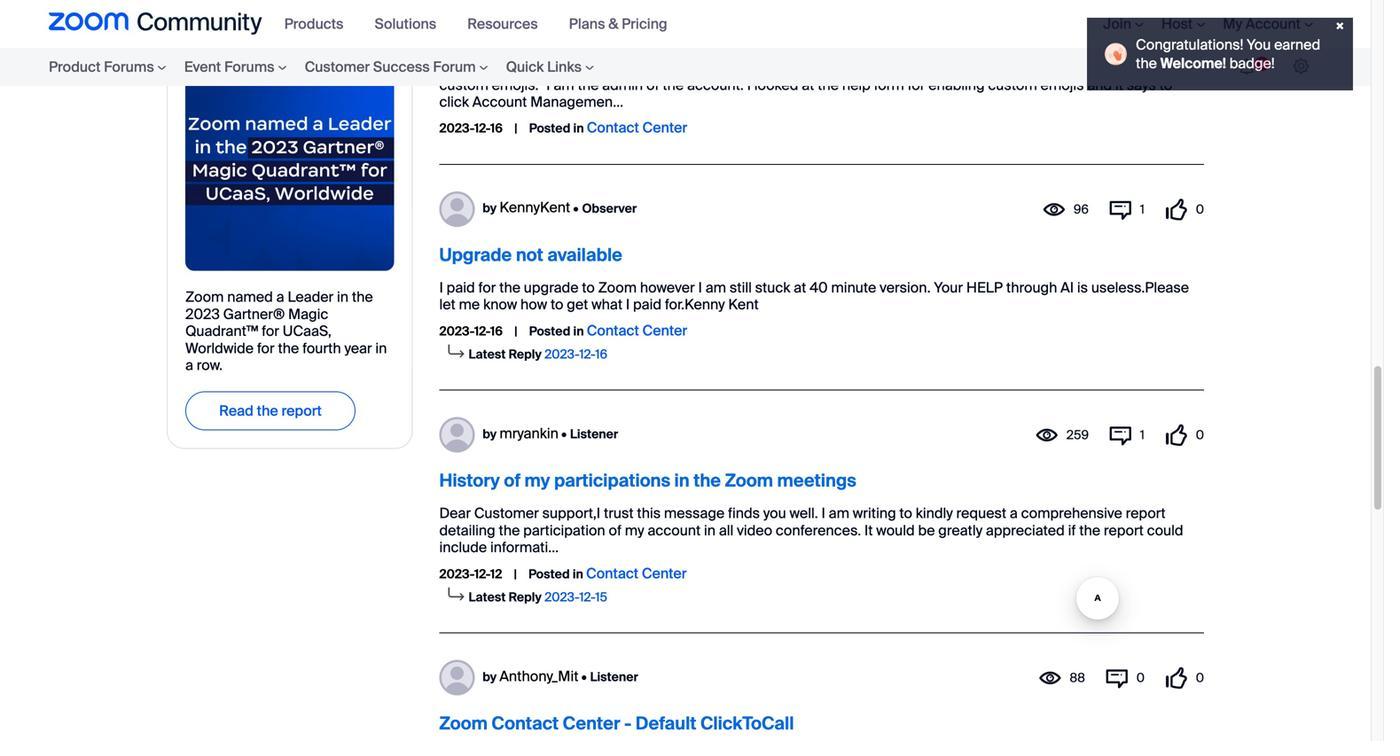 Task type: locate. For each thing, give the bounding box(es) containing it.
latest for upgrade
[[469, 346, 506, 363]]

1 horizontal spatial account
[[1246, 15, 1301, 33]]

listener inside by anthony_mit • listener
[[591, 669, 639, 686]]

2 horizontal spatial a
[[1010, 504, 1018, 523]]

forums for product forums
[[104, 58, 154, 76]]

1 horizontal spatial am
[[706, 278, 727, 297]]

i right well. on the bottom
[[822, 504, 826, 523]]

in inside the dear customer support,i trust this message finds you well. i am writing to kindly request a comprehensive report detailing the participation of my account in all video conferences. it would be greatly appreciated if the report could include informati...
[[704, 521, 716, 540]]

participations
[[554, 470, 671, 492]]

2023- down click
[[440, 120, 475, 137]]

menu bar up welcome!
[[1077, 0, 1323, 48]]

of right history
[[504, 470, 521, 492]]

i right what
[[626, 295, 630, 314]]

plans
[[569, 15, 605, 33]]

12- down been
[[475, 120, 491, 137]]

0 vertical spatial reply
[[509, 346, 542, 363]]

in up 2023-12-16 link
[[574, 323, 584, 340]]

trust
[[604, 504, 634, 523]]

1 vertical spatial of
[[504, 470, 521, 492]]

forums for event forums
[[224, 58, 275, 76]]

3 by from the top
[[483, 669, 497, 686]]

0 horizontal spatial emojis
[[655, 59, 698, 77]]

i have been trying to add custom emojis in zoom but get the error message "you are no longer authorized to edit custom emojis." i am the admin of the account. i looked at the help form for enabling custom emojis and it says to click account managemen...
[[440, 59, 1173, 111]]

alert
[[1088, 18, 1354, 108]]

3 posted from the top
[[529, 566, 570, 583]]

get inside i have been trying to add custom emojis in zoom but get the error message "you are no longer authorized to edit custom emojis." i am the admin of the account. i looked at the help form for enabling custom emojis and it says to click account managemen...
[[781, 59, 802, 77]]

12- down include
[[475, 566, 491, 583]]

1 vertical spatial latest
[[469, 589, 506, 606]]

1 vertical spatial reply
[[509, 589, 542, 606]]

listener up participations
[[570, 426, 618, 443]]

latest down 12
[[469, 589, 506, 606]]

zoom contact center - default clicktocall link
[[440, 713, 794, 736]]

1 reply from the top
[[509, 346, 542, 363]]

2 vertical spatial by
[[483, 669, 497, 686]]

2 forums from the left
[[224, 58, 275, 76]]

2 vertical spatial •
[[582, 669, 587, 686]]

menu bar containing join
[[1077, 0, 1323, 48]]

center down account
[[642, 564, 687, 583]]

of right the admin
[[647, 76, 660, 94]]

2 by from the top
[[483, 426, 497, 443]]

0 vertical spatial •
[[573, 200, 579, 217]]

form
[[874, 76, 905, 94]]

center inside 2023-12-16 | posted in contact center latest reply 2023-12-16
[[643, 321, 688, 340]]

click
[[440, 93, 469, 111]]

zoom
[[598, 278, 637, 297], [185, 288, 224, 307], [725, 470, 774, 492], [440, 713, 488, 736]]

×
[[1337, 18, 1345, 34]]

| for of
[[514, 566, 517, 583]]

16 for 2023-12-16 | posted in contact center
[[491, 120, 503, 137]]

posted inside 2023-12-16 | posted in contact center
[[529, 120, 571, 137]]

quick
[[506, 58, 544, 76]]

2 contact center link from the top
[[587, 321, 688, 340]]

know
[[483, 295, 517, 314]]

posted down how
[[529, 323, 571, 340]]

message inside i have been trying to add custom emojis in zoom but get the error message "you are no longer authorized to edit custom emojis." i am the admin of the account. i looked at the help form for enabling custom emojis and it says to click account managemen...
[[865, 59, 926, 77]]

by
[[483, 200, 497, 217], [483, 426, 497, 443], [483, 669, 497, 686]]

0 vertical spatial latest
[[469, 346, 506, 363]]

by for history
[[483, 426, 497, 443]]

it
[[865, 521, 873, 540]]

0 vertical spatial 1
[[1261, 57, 1265, 71]]

a right 'named'
[[276, 288, 284, 307]]

the left 'fourth'
[[278, 339, 299, 358]]

appreciated
[[986, 521, 1065, 540]]

0 vertical spatial customer
[[305, 58, 370, 76]]

0 vertical spatial account
[[1246, 15, 1301, 33]]

| for not
[[515, 323, 518, 340]]

posted inside 2023-12-12 | posted in contact center latest reply 2023-12-15
[[529, 566, 570, 583]]

by inside by kennykent • observer
[[483, 200, 497, 217]]

0 vertical spatial by
[[483, 200, 497, 217]]

center for 2023-12-16 | posted in contact center
[[643, 119, 688, 137]]

0 vertical spatial contact center link
[[587, 119, 688, 137]]

the left how
[[500, 278, 521, 297]]

2 horizontal spatial am
[[829, 504, 850, 523]]

unable to activate custom emojis.
[[440, 24, 723, 47]]

report right read
[[282, 402, 322, 421]]

0 vertical spatial at
[[802, 76, 815, 94]]

looked
[[755, 76, 799, 94]]

am inside i have been trying to add custom emojis in zoom but get the error message "you are no longer authorized to edit custom emojis." i am the admin of the account. i looked at the help form for enabling custom emojis and it says to click account managemen...
[[554, 76, 575, 94]]

1 horizontal spatial of
[[609, 521, 622, 540]]

listener for anthony_mit
[[591, 669, 639, 686]]

2 horizontal spatial •
[[582, 669, 587, 686]]

zoom contact center - default clicktocall
[[440, 713, 794, 736]]

fourth
[[303, 339, 341, 358]]

by right mryankin image
[[483, 426, 497, 443]]

2023- inside 2023-12-16 | posted in contact center
[[440, 120, 475, 137]]

am inside i paid for the upgrade to zoom however i am still stuck at 40 minute version. your help through ai is useless.please let me know how to get what i paid for.kenny kent
[[706, 278, 727, 297]]

2 vertical spatial posted
[[529, 566, 570, 583]]

account up you
[[1246, 15, 1301, 33]]

dear
[[440, 504, 471, 523]]

error
[[830, 59, 862, 77]]

in right year
[[376, 339, 387, 358]]

anthony_mit link
[[500, 667, 579, 686]]

1 horizontal spatial my
[[625, 521, 645, 540]]

1 vertical spatial |
[[515, 323, 518, 340]]

by inside by mryankin • listener
[[483, 426, 497, 443]]

in left all
[[704, 521, 716, 540]]

products link
[[284, 15, 357, 33]]

0 horizontal spatial •
[[562, 426, 567, 443]]

managemen...
[[531, 93, 624, 111]]

1 vertical spatial a
[[185, 356, 193, 375]]

2 vertical spatial |
[[514, 566, 517, 583]]

0 vertical spatial 16
[[491, 120, 503, 137]]

1 right "96"
[[1141, 201, 1145, 218]]

video
[[737, 521, 773, 540]]

1 horizontal spatial customer
[[474, 504, 539, 523]]

1 latest from the top
[[469, 346, 506, 363]]

1 horizontal spatial message
[[865, 59, 926, 77]]

0 horizontal spatial account
[[473, 93, 527, 111]]

by right kennykent 'icon'
[[483, 200, 497, 217]]

reply down how
[[509, 346, 542, 363]]

1 horizontal spatial •
[[573, 200, 579, 217]]

zoom
[[717, 59, 753, 77]]

2 reply from the top
[[509, 589, 542, 606]]

by mryankin • listener
[[483, 424, 618, 443]]

emojis.
[[662, 24, 723, 47]]

i
[[440, 59, 443, 77], [547, 76, 551, 94], [747, 76, 751, 94], [440, 278, 443, 297], [699, 278, 703, 297], [626, 295, 630, 314], [822, 504, 826, 523]]

emojis."
[[492, 76, 543, 94]]

customer
[[305, 58, 370, 76], [474, 504, 539, 523]]

posted down managemen... in the top of the page
[[529, 120, 571, 137]]

contact center link down what
[[587, 321, 688, 340]]

reply inside 2023-12-16 | posted in contact center latest reply 2023-12-16
[[509, 346, 542, 363]]

1 horizontal spatial forums
[[224, 58, 275, 76]]

1 vertical spatial listener
[[591, 669, 639, 686]]

0 vertical spatial listener
[[570, 426, 618, 443]]

1 forums from the left
[[104, 58, 154, 76]]

1 vertical spatial account
[[473, 93, 527, 111]]

a right 'request'
[[1010, 504, 1018, 523]]

reply for not
[[509, 346, 542, 363]]

latest inside 2023-12-16 | posted in contact center latest reply 2023-12-16
[[469, 346, 506, 363]]

reply down informati...
[[509, 589, 542, 606]]

1 posted from the top
[[529, 120, 571, 137]]

259
[[1067, 427, 1089, 444]]

read
[[219, 402, 254, 421]]

2023-12-16 link
[[545, 346, 608, 363]]

message left "you
[[865, 59, 926, 77]]

paid right what
[[633, 295, 662, 314]]

reply inside 2023-12-12 | posted in contact center latest reply 2023-12-15
[[509, 589, 542, 606]]

12- inside 2023-12-16 | posted in contact center
[[475, 120, 491, 137]]

0 vertical spatial get
[[781, 59, 802, 77]]

at
[[802, 76, 815, 94], [794, 278, 807, 297]]

plans & pricing
[[569, 15, 668, 33]]

2023-12-12 | posted in contact center latest reply 2023-12-15
[[440, 564, 687, 606]]

of inside the dear customer support,i trust this message finds you well. i am writing to kindly request a comprehensive report detailing the participation of my account in all video conferences. it would be greatly appreciated if the report could include informati...
[[609, 521, 622, 540]]

in up 2023-12-15 "link"
[[573, 566, 584, 583]]

paid down upgrade
[[447, 278, 475, 297]]

i paid for the upgrade to zoom however i am still stuck at 40 minute version. your help through ai is useless.please let me know how to get what i paid for.kenny kent
[[440, 278, 1190, 314]]

listener inside by mryankin • listener
[[570, 426, 618, 443]]

minute
[[832, 278, 877, 297]]

1 vertical spatial by
[[483, 426, 497, 443]]

all
[[719, 521, 734, 540]]

2 vertical spatial a
[[1010, 504, 1018, 523]]

my
[[525, 470, 550, 492], [625, 521, 645, 540]]

posted for my
[[529, 566, 570, 583]]

16 inside 2023-12-16 | posted in contact center
[[491, 120, 503, 137]]

and
[[1088, 76, 1113, 94]]

longer
[[1005, 59, 1047, 77]]

12- down what
[[580, 346, 596, 363]]

meetings
[[778, 470, 857, 492]]

| inside 2023-12-16 | posted in contact center latest reply 2023-12-16
[[515, 323, 518, 340]]

16 down what
[[596, 346, 608, 363]]

for inside i paid for the upgrade to zoom however i am still stuck at 40 minute version. your help through ai is useless.please let me know how to get what i paid for.kenny kent
[[479, 278, 496, 297]]

by kennykent • observer
[[483, 198, 637, 217]]

1 vertical spatial at
[[794, 278, 807, 297]]

0 horizontal spatial paid
[[447, 278, 475, 297]]

1 for upgrade not available
[[1141, 201, 1145, 218]]

for
[[908, 76, 926, 94], [479, 278, 496, 297], [262, 322, 279, 341], [257, 339, 275, 358]]

message inside the dear customer support,i trust this message finds you well. i am writing to kindly request a comprehensive report detailing the participation of my account in all video conferences. it would be greatly appreciated if the report could include informati...
[[664, 504, 725, 523]]

get right but
[[781, 59, 802, 77]]

product
[[49, 58, 101, 76]]

my up the support,i
[[525, 470, 550, 492]]

0 horizontal spatial of
[[504, 470, 521, 492]]

0 horizontal spatial message
[[664, 504, 725, 523]]

help
[[967, 278, 1003, 297]]

default
[[636, 713, 697, 736]]

at right the looked
[[802, 76, 815, 94]]

host
[[1162, 15, 1193, 33]]

named
[[227, 288, 273, 307]]

ai
[[1061, 278, 1074, 297]]

version.
[[880, 278, 931, 297]]

0 horizontal spatial am
[[554, 76, 575, 94]]

0 vertical spatial message
[[865, 59, 926, 77]]

listener up zoom contact center - default clicktocall link
[[591, 669, 639, 686]]

0 horizontal spatial customer
[[305, 58, 370, 76]]

me
[[459, 295, 480, 314]]

resources link
[[468, 15, 551, 33]]

2023- for 2023-12-16 | posted in contact center
[[440, 120, 475, 137]]

2 vertical spatial contact center link
[[586, 564, 687, 583]]

contact down the admin
[[587, 119, 639, 137]]

account down been
[[473, 93, 527, 111]]

1 vertical spatial •
[[562, 426, 567, 443]]

the inside i paid for the upgrade to zoom however i am still stuck at 40 minute version. your help through ai is useless.please let me know how to get what i paid for.kenny kent
[[500, 278, 521, 297]]

contact center link for my
[[586, 564, 687, 583]]

• right anthony_mit link
[[582, 669, 587, 686]]

0 vertical spatial my
[[525, 470, 550, 492]]

emojis down emojis.
[[655, 59, 698, 77]]

2 posted from the top
[[529, 323, 571, 340]]

16 down know at the left of page
[[491, 323, 503, 340]]

the left the admin
[[578, 76, 599, 94]]

1 by from the top
[[483, 200, 497, 217]]

center for 2023-12-12 | posted in contact center latest reply 2023-12-15
[[642, 564, 687, 583]]

1 vertical spatial posted
[[529, 323, 571, 340]]

useless.please
[[1092, 278, 1190, 297]]

1 down you
[[1261, 57, 1265, 71]]

kennykent image
[[440, 192, 475, 227]]

zoom inside zoom named a leader in the 2023 gartner®️ magic quadrant™️ for ucaas, worldwide for the fourth year in a row.
[[185, 288, 224, 307]]

menu bar up been
[[276, 0, 690, 48]]

center inside 2023-12-12 | posted in contact center latest reply 2023-12-15
[[642, 564, 687, 583]]

posted inside 2023-12-16 | posted in contact center latest reply 2023-12-16
[[529, 323, 571, 340]]

| right 12
[[514, 566, 517, 583]]

1 horizontal spatial a
[[276, 288, 284, 307]]

posted
[[529, 120, 571, 137], [529, 323, 571, 340], [529, 566, 570, 583]]

of left this
[[609, 521, 622, 540]]

3 contact center link from the top
[[586, 564, 687, 583]]

forums down community.title 'image'
[[104, 58, 154, 76]]

0 for kennykent
[[1196, 201, 1205, 218]]

emojis left and
[[1041, 76, 1085, 94]]

2 vertical spatial of
[[609, 521, 622, 540]]

menu bar containing products
[[276, 0, 690, 48]]

at left 40
[[794, 278, 807, 297]]

at inside i paid for the upgrade to zoom however i am still stuck at 40 minute version. your help through ai is useless.please let me know how to get what i paid for.kenny kent
[[794, 278, 807, 297]]

latest for history
[[469, 589, 506, 606]]

latest inside 2023-12-12 | posted in contact center latest reply 2023-12-15
[[469, 589, 506, 606]]

message right this
[[664, 504, 725, 523]]

to left be on the right of page
[[900, 504, 913, 523]]

1 vertical spatial am
[[706, 278, 727, 297]]

1 contact center link from the top
[[587, 119, 688, 137]]

a left row.
[[185, 356, 193, 375]]

admin
[[602, 76, 643, 94]]

in inside 2023-12-16 | posted in contact center latest reply 2023-12-16
[[574, 323, 584, 340]]

by inside by anthony_mit • listener
[[483, 669, 497, 686]]

1 horizontal spatial get
[[781, 59, 802, 77]]

0
[[1196, 201, 1205, 218], [1196, 427, 1205, 444], [1137, 670, 1145, 687], [1196, 670, 1205, 687]]

1 right 259
[[1141, 427, 1145, 444]]

0 vertical spatial of
[[647, 76, 660, 94]]

for down upgrade
[[479, 278, 496, 297]]

in left zoom
[[702, 59, 713, 77]]

solutions
[[375, 15, 437, 33]]

| inside 2023-12-12 | posted in contact center latest reply 2023-12-15
[[514, 566, 517, 583]]

0 horizontal spatial forums
[[104, 58, 154, 76]]

by right anthony_mit "image"
[[483, 669, 497, 686]]

0 vertical spatial am
[[554, 76, 575, 94]]

contact center link down the admin
[[587, 119, 688, 137]]

request
[[957, 504, 1007, 523]]

| down know at the left of page
[[515, 323, 518, 340]]

2 vertical spatial am
[[829, 504, 850, 523]]

anthony_mit image
[[440, 661, 475, 696]]

in down managemen... in the top of the page
[[574, 120, 584, 137]]

listener for mryankin
[[570, 426, 618, 443]]

center down the admin
[[643, 119, 688, 137]]

i inside the dear customer support,i trust this message finds you well. i am writing to kindly request a comprehensive report detailing the participation of my account in all video conferences. it would be greatly appreciated if the report could include informati...
[[822, 504, 826, 523]]

| down emojis." on the top of page
[[515, 120, 518, 137]]

2 vertical spatial 1
[[1141, 427, 1145, 444]]

for inside i have been trying to add custom emojis in zoom but get the error message "you are no longer authorized to edit custom emojis." i am the admin of the account. i looked at the help form for enabling custom emojis and it says to click account managemen...
[[908, 76, 926, 94]]

• inside by mryankin • listener
[[562, 426, 567, 443]]

mryankin image
[[440, 418, 475, 453]]

menu bar
[[276, 0, 690, 48], [1077, 0, 1323, 48], [13, 48, 639, 86]]

1 vertical spatial 16
[[491, 323, 503, 340]]

i left have
[[440, 59, 443, 77]]

12- down the me
[[475, 323, 491, 340]]

center for 2023-12-16 | posted in contact center latest reply 2023-12-16
[[643, 321, 688, 340]]

emojis
[[655, 59, 698, 77], [1041, 76, 1085, 94]]

contact down what
[[587, 321, 639, 340]]

1 vertical spatial contact center link
[[587, 321, 688, 340]]

1 vertical spatial customer
[[474, 504, 539, 523]]

forums inside "link"
[[224, 58, 275, 76]]

of
[[647, 76, 660, 94], [504, 470, 521, 492], [609, 521, 622, 540]]

"you
[[929, 59, 958, 77]]

0 horizontal spatial get
[[567, 295, 588, 314]]

15
[[596, 589, 608, 606]]

mryankin
[[500, 424, 559, 443]]

get left what
[[567, 295, 588, 314]]

report left could
[[1104, 521, 1144, 540]]

• inside by kennykent • observer
[[573, 200, 579, 217]]

of inside i have been trying to add custom emojis in zoom but get the error message "you are no longer authorized to edit custom emojis." i am the admin of the account. i looked at the help form for enabling custom emojis and it says to click account managemen...
[[647, 76, 660, 94]]

product forums link
[[49, 48, 175, 86]]

0 vertical spatial posted
[[529, 120, 571, 137]]

by anthony_mit • listener
[[483, 667, 639, 686]]

center down for.kenny
[[643, 321, 688, 340]]

to down available on the left
[[582, 278, 595, 297]]

16
[[491, 120, 503, 137], [491, 323, 503, 340], [596, 346, 608, 363]]

account inside menu bar
[[1246, 15, 1301, 33]]

1 vertical spatial my
[[625, 521, 645, 540]]

0 for mryankin
[[1196, 427, 1205, 444]]

the right if
[[1080, 521, 1101, 540]]

0 vertical spatial |
[[515, 120, 518, 137]]

• inside by anthony_mit • listener
[[582, 669, 587, 686]]

conferences.
[[776, 521, 861, 540]]

1
[[1261, 57, 1265, 71], [1141, 201, 1145, 218], [1141, 427, 1145, 444]]

products
[[284, 15, 344, 33]]

forums right event
[[224, 58, 275, 76]]

| inside 2023-12-16 | posted in contact center
[[515, 120, 518, 137]]

congratulations! you earned the
[[1136, 35, 1321, 73]]

• left observer
[[573, 200, 579, 217]]

history
[[440, 470, 500, 492]]

in inside i have been trying to add custom emojis in zoom but get the error message "you are no longer authorized to edit custom emojis." i am the admin of the account. i looked at the help form for enabling custom emojis and it says to click account managemen...
[[702, 59, 713, 77]]

this
[[637, 504, 661, 523]]

contact inside 2023-12-16 | posted in contact center latest reply 2023-12-16
[[587, 321, 639, 340]]

community.title image
[[49, 12, 262, 35]]

customer down products link
[[305, 58, 370, 76]]

the inside "congratulations! you earned the"
[[1136, 54, 1158, 73]]

center
[[643, 119, 688, 137], [643, 321, 688, 340], [642, 564, 687, 583], [563, 713, 621, 736]]

1 vertical spatial message
[[664, 504, 725, 523]]

2023- down include
[[440, 566, 475, 583]]

edit
[[1140, 59, 1165, 77]]

1 vertical spatial get
[[567, 295, 588, 314]]

a inside the dear customer support,i trust this message finds you well. i am writing to kindly request a comprehensive report detailing the participation of my account in all video conferences. it would be greatly appreciated if the report could include informati...
[[1010, 504, 1018, 523]]

• right 'mryankin'
[[562, 426, 567, 443]]

heading
[[185, 0, 394, 45]]

1 horizontal spatial emojis
[[1041, 76, 1085, 94]]

2 horizontal spatial of
[[647, 76, 660, 94]]

2 latest from the top
[[469, 589, 506, 606]]

contact inside 2023-12-12 | posted in contact center latest reply 2023-12-15
[[586, 564, 639, 583]]

zoom down available on the left
[[598, 278, 637, 297]]

menu bar down products link
[[13, 48, 639, 86]]

1 vertical spatial 1
[[1141, 201, 1145, 218]]



Task type: vqa. For each thing, say whether or not it's contained in the screenshot.
expertise,
no



Task type: describe. For each thing, give the bounding box(es) containing it.
2023- for 2023-12-16 | posted in contact center latest reply 2023-12-16
[[440, 323, 475, 340]]

let
[[440, 295, 456, 314]]

2023- down how
[[545, 346, 580, 363]]

still
[[730, 278, 752, 297]]

quick links link
[[497, 48, 603, 86]]

0 horizontal spatial a
[[185, 356, 193, 375]]

earned
[[1275, 35, 1321, 54]]

center left -
[[563, 713, 621, 736]]

success
[[373, 58, 430, 76]]

1 for history of my participations in the zoom meetings
[[1141, 427, 1145, 444]]

2 vertical spatial 16
[[596, 346, 608, 363]]

alert containing congratulations! you earned the
[[1088, 18, 1354, 108]]

in right leader
[[337, 288, 349, 307]]

menu bar containing product forums
[[13, 48, 639, 86]]

upgrade
[[440, 244, 512, 266]]

• for available
[[573, 200, 579, 217]]

finds
[[728, 504, 760, 523]]

my account link
[[1224, 15, 1314, 33]]

join link
[[1104, 15, 1144, 33]]

available
[[548, 244, 623, 266]]

activate
[[524, 24, 591, 47]]

include
[[440, 539, 487, 557]]

posted for available
[[529, 323, 571, 340]]

the right read
[[257, 402, 278, 421]]

contact center link for activate
[[587, 119, 688, 137]]

ucaas,
[[283, 322, 332, 341]]

customer success forum link
[[296, 48, 497, 86]]

if
[[1069, 521, 1076, 540]]

you
[[764, 504, 787, 523]]

2023
[[185, 305, 220, 324]]

the left 'account.'
[[663, 76, 684, 94]]

i left but
[[747, 76, 751, 94]]

would
[[877, 521, 915, 540]]

worldwide
[[185, 339, 254, 358]]

solutions link
[[375, 15, 450, 33]]

12- for 2023-12-16 | posted in contact center latest reply 2023-12-16
[[475, 323, 491, 340]]

contact for 2023-12-16 | posted in contact center latest reply 2023-12-16
[[587, 321, 639, 340]]

quadrant™️
[[185, 322, 258, 341]]

history of my participations in the zoom meetings link
[[440, 470, 857, 492]]

to left add
[[558, 59, 571, 77]]

observer
[[582, 200, 637, 217]]

the up all
[[694, 470, 721, 492]]

my account
[[1224, 15, 1301, 33]]

through
[[1007, 278, 1058, 297]]

2023-12-15 link
[[545, 589, 608, 606]]

event forums link
[[175, 48, 296, 86]]

in inside 2023-12-16 | posted in contact center
[[574, 120, 584, 137]]

am inside the dear customer support,i trust this message finds you well. i am writing to kindly request a comprehensive report detailing the participation of my account in all video conferences. it would be greatly appreciated if the report could include informati...
[[829, 504, 850, 523]]

year
[[345, 339, 372, 358]]

host link
[[1162, 15, 1206, 33]]

mryankin link
[[500, 424, 559, 443]]

account inside i have been trying to add custom emojis in zoom but get the error message "you are no longer authorized to edit custom emojis." i am the admin of the account. i looked at the help form for enabling custom emojis and it says to click account managemen...
[[473, 93, 527, 111]]

zoom down anthony_mit "image"
[[440, 713, 488, 736]]

0 vertical spatial a
[[276, 288, 284, 307]]

not
[[516, 244, 544, 266]]

enabling
[[929, 76, 985, 94]]

2023- for 2023-12-12 | posted in contact center latest reply 2023-12-15
[[440, 566, 475, 583]]

however
[[640, 278, 695, 297]]

reply for of
[[509, 589, 542, 606]]

the left error
[[806, 59, 827, 77]]

writing
[[853, 504, 897, 523]]

to right the says
[[1160, 76, 1173, 94]]

be
[[919, 521, 935, 540]]

zoom up finds
[[725, 470, 774, 492]]

• for my
[[562, 426, 567, 443]]

support,i
[[543, 504, 601, 523]]

my inside the dear customer support,i trust this message finds you well. i am writing to kindly request a comprehensive report detailing the participation of my account in all video conferences. it would be greatly appreciated if the report could include informati...
[[625, 521, 645, 540]]

-
[[625, 713, 632, 736]]

to up quick
[[503, 24, 520, 47]]

congratulations!
[[1136, 35, 1244, 54]]

history of my participations in the zoom meetings
[[440, 470, 857, 492]]

16 for 2023-12-16 | posted in contact center latest reply 2023-12-16
[[491, 323, 503, 340]]

i right however
[[699, 278, 703, 297]]

says
[[1127, 76, 1157, 94]]

96
[[1074, 201, 1089, 218]]

kennykent link
[[500, 198, 571, 217]]

88
[[1070, 670, 1086, 687]]

leader
[[288, 288, 334, 307]]

in up account
[[675, 470, 690, 492]]

i right quick
[[547, 76, 551, 94]]

contact for 2023-12-12 | posted in contact center latest reply 2023-12-15
[[586, 564, 639, 583]]

12- for 2023-12-12 | posted in contact center latest reply 2023-12-15
[[475, 566, 491, 583]]

zoom inside i paid for the upgrade to zoom however i am still stuck at 40 minute version. your help through ai is useless.please let me know how to get what i paid for.kenny kent
[[598, 278, 637, 297]]

get inside i paid for the upgrade to zoom however i am still stuck at 40 minute version. your help through ai is useless.please let me know how to get what i paid for.kenny kent
[[567, 295, 588, 314]]

for down gartner®️
[[257, 339, 275, 358]]

2023- left 15
[[545, 589, 580, 606]]

detailing
[[440, 521, 496, 540]]

forum
[[433, 58, 476, 76]]

report right comprehensive
[[1126, 504, 1166, 523]]

in inside 2023-12-12 | posted in contact center latest reply 2023-12-15
[[573, 566, 584, 583]]

to left the edit
[[1123, 59, 1136, 77]]

contact for 2023-12-16 | posted in contact center
[[587, 119, 639, 137]]

authorized
[[1050, 59, 1120, 77]]

contact down anthony_mit link
[[492, 713, 559, 736]]

event
[[184, 58, 221, 76]]

well.
[[790, 504, 819, 523]]

0 for anthony_mit
[[1196, 670, 1205, 687]]

row.
[[197, 356, 223, 375]]

kennykent
[[500, 198, 571, 217]]

could
[[1148, 521, 1184, 540]]

trying
[[518, 59, 554, 77]]

1 horizontal spatial paid
[[633, 295, 662, 314]]

the left help
[[818, 76, 839, 94]]

to inside the dear customer support,i trust this message finds you well. i am writing to kindly request a comprehensive report detailing the participation of my account in all video conferences. it would be greatly appreciated if the report could include informati...
[[900, 504, 913, 523]]

for left ucaas,
[[262, 322, 279, 341]]

upgrade
[[524, 278, 579, 297]]

40
[[810, 278, 828, 297]]

upgrade not available link
[[440, 244, 623, 266]]

clicktocall
[[701, 713, 794, 736]]

read the report
[[219, 402, 322, 421]]

how
[[521, 295, 547, 314]]

to right how
[[551, 295, 564, 314]]

by for upgrade
[[483, 200, 497, 217]]

customer inside menu bar
[[305, 58, 370, 76]]

the right detailing
[[499, 521, 520, 540]]

account.
[[687, 76, 744, 94]]

the up year
[[352, 288, 373, 307]]

no
[[986, 59, 1002, 77]]

join
[[1104, 15, 1132, 33]]

at inside i have been trying to add custom emojis in zoom but get the error message "you are no longer authorized to edit custom emojis." i am the admin of the account. i looked at the help form for enabling custom emojis and it says to click account managemen...
[[802, 76, 815, 94]]

12- for 2023-12-16 | posted in contact center
[[475, 120, 491, 137]]

i left the me
[[440, 278, 443, 297]]

contact center link for available
[[587, 321, 688, 340]]

zoom named a leader in the 2023 gartner®️ magic quadrant™️ for ucaas, worldwide for the fourth year in a row.
[[185, 288, 387, 375]]

plans & pricing link
[[569, 15, 681, 33]]

help
[[843, 76, 871, 94]]

customer inside the dear customer support,i trust this message finds you well. i am writing to kindly request a comprehensive report detailing the participation of my account in all video conferences. it would be greatly appreciated if the report could include informati...
[[474, 504, 539, 523]]

12- down 'participation'
[[580, 589, 596, 606]]

kent
[[729, 295, 759, 314]]

0 horizontal spatial my
[[525, 470, 550, 492]]

been
[[481, 59, 515, 77]]

2023-12-16 | posted in contact center latest reply 2023-12-16
[[440, 321, 688, 363]]



